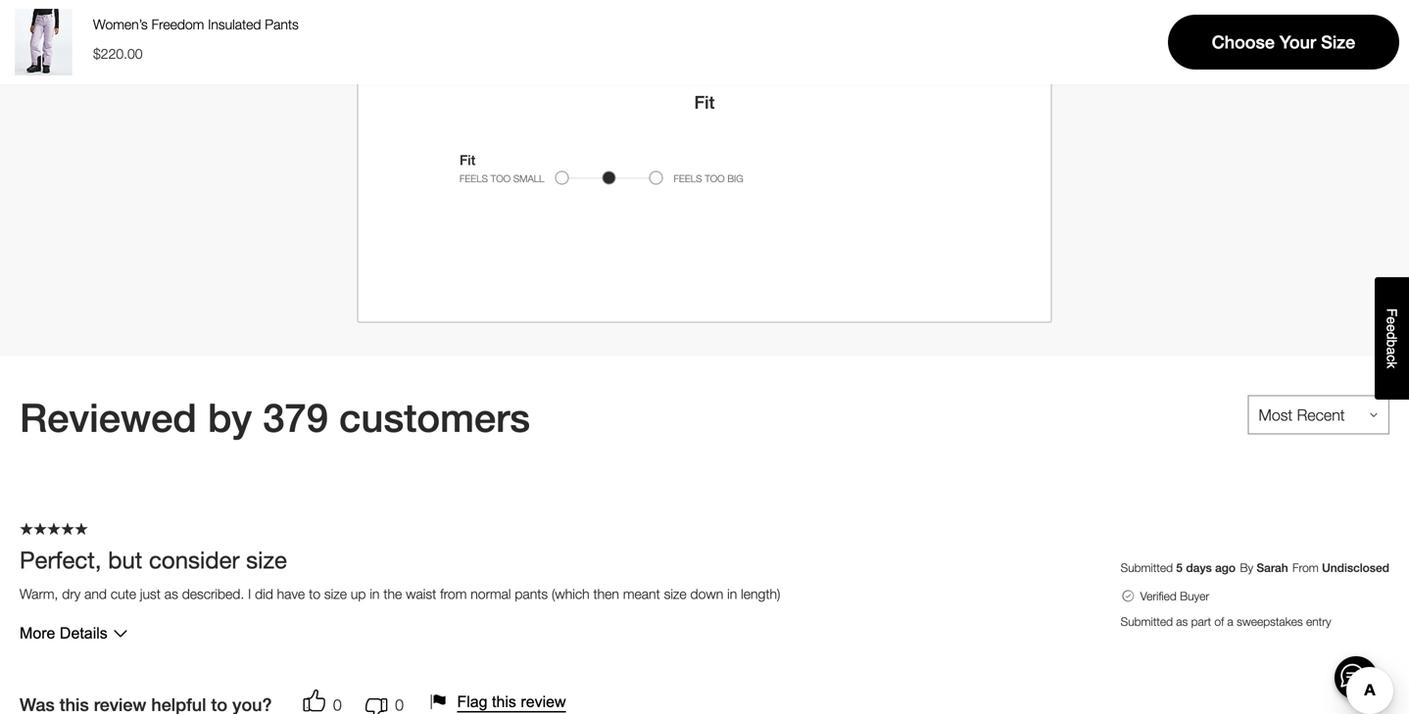 Task type: vqa. For each thing, say whether or not it's contained in the screenshot.
Pass™
no



Task type: describe. For each thing, give the bounding box(es) containing it.
fit for feels too small
[[460, 152, 476, 168]]

too for small
[[491, 173, 511, 184]]

from
[[440, 586, 467, 602]]

feels too small
[[460, 173, 545, 184]]

then
[[594, 586, 619, 602]]

choose
[[1212, 32, 1275, 52]]

f e e d b a c k button
[[1375, 277, 1410, 400]]

submitted 5 days ago by sarah from undisclosed
[[1121, 561, 1390, 575]]

more
[[20, 625, 55, 642]]

$220.00
[[93, 46, 143, 62]]

undisclosed
[[1322, 561, 1390, 575]]

submitted as part of a sweepstakes entry
[[1121, 615, 1332, 629]]

0 horizontal spatial size
[[246, 546, 287, 574]]

part
[[1192, 615, 1212, 629]]

2 horizontal spatial size
[[664, 586, 687, 602]]

meant
[[623, 586, 660, 602]]

ago
[[1216, 561, 1236, 575]]

from
[[1293, 561, 1319, 575]]

freedom
[[152, 16, 204, 32]]

buyer
[[1180, 590, 1210, 603]]

1 in from the left
[[370, 586, 380, 602]]

sweepstakes
[[1237, 615, 1303, 629]]

warm, dry and cute just as described. i did have to size up in the waist from normal pants (which then meant size down in length)
[[20, 586, 781, 602]]

pants
[[515, 586, 548, 602]]

waist
[[406, 586, 436, 602]]

women's freedom insulated pants
[[93, 16, 299, 32]]

verified
[[1141, 590, 1177, 603]]

the
[[384, 586, 402, 602]]

details
[[60, 625, 108, 642]]

and
[[84, 586, 107, 602]]

big
[[728, 173, 744, 184]]

did
[[255, 586, 273, 602]]

by
[[208, 394, 252, 441]]

5
[[1177, 561, 1183, 575]]

1 horizontal spatial size
[[324, 586, 347, 602]]

warm,
[[20, 586, 58, 602]]

just
[[140, 586, 161, 602]]

perfect,
[[20, 546, 102, 574]]

women's
[[93, 16, 148, 32]]

f e e d b a c k
[[1385, 309, 1400, 369]]

described.
[[182, 586, 244, 602]]

more details button
[[20, 621, 133, 647]]

flag this review button
[[427, 691, 574, 714]]

perfect, but consider size
[[20, 546, 287, 574]]

flag
[[457, 694, 488, 711]]

1 vertical spatial a
[[1228, 615, 1234, 629]]

reviewed by 379 customers
[[20, 394, 530, 441]]

i
[[248, 586, 251, 602]]

of
[[1215, 615, 1225, 629]]

verified buyer
[[1141, 590, 1210, 603]]

cute
[[111, 586, 136, 602]]

too for big
[[705, 173, 725, 184]]

down
[[691, 586, 724, 602]]



Task type: locate. For each thing, give the bounding box(es) containing it.
feels for feels too big
[[674, 173, 702, 184]]

379
[[263, 394, 328, 441]]

submitted down verified
[[1121, 615, 1173, 629]]

size left "down"
[[664, 586, 687, 602]]

2 feels from the left
[[674, 173, 702, 184]]

in right "down"
[[727, 586, 737, 602]]

https://images.thenorthface.com/is/image/thenorthface/nf0a5acy_pmi_hero?$color swatch$ image
[[10, 9, 76, 75]]

insulated
[[208, 16, 261, 32]]

e
[[1385, 317, 1400, 325], [1385, 325, 1400, 332]]

submitted up verified
[[1121, 561, 1173, 575]]

c
[[1385, 355, 1400, 362]]

too left small
[[491, 173, 511, 184]]

too left 'big'
[[705, 173, 725, 184]]

days
[[1186, 561, 1212, 575]]

a
[[1385, 348, 1400, 355], [1228, 615, 1234, 629]]

1 too from the left
[[491, 173, 511, 184]]

a right the of
[[1228, 615, 1234, 629]]

this
[[492, 694, 517, 711]]

0 vertical spatial a
[[1385, 348, 1400, 355]]

too
[[491, 173, 511, 184], [705, 173, 725, 184]]

fit for fit
[[694, 92, 715, 113]]

f
[[1385, 309, 1400, 317]]

fit
[[694, 92, 715, 113], [460, 152, 476, 168]]

feels too big
[[674, 173, 744, 184]]

0 vertical spatial submitted
[[1121, 561, 1173, 575]]

submitted
[[1121, 561, 1173, 575], [1121, 615, 1173, 629]]

submitted for submitted 5 days ago by sarah from undisclosed
[[1121, 561, 1173, 575]]

e up b
[[1385, 325, 1400, 332]]

pants
[[265, 16, 299, 32]]

in right up
[[370, 586, 380, 602]]

2 e from the top
[[1385, 325, 1400, 332]]

as left the part
[[1177, 615, 1188, 629]]

0 vertical spatial fit
[[694, 92, 715, 113]]

1 horizontal spatial a
[[1385, 348, 1400, 355]]

by
[[1240, 561, 1254, 575]]

a up k
[[1385, 348, 1400, 355]]

1 horizontal spatial feels
[[674, 173, 702, 184]]

1 horizontal spatial as
[[1177, 615, 1188, 629]]

fit up feels too small
[[460, 152, 476, 168]]

submitted for submitted as part of a sweepstakes entry
[[1121, 615, 1173, 629]]

more details
[[20, 625, 108, 642]]

review
[[521, 694, 566, 711]]

0 horizontal spatial fit
[[460, 152, 476, 168]]

customers
[[339, 394, 530, 441]]

feels for feels too small
[[460, 173, 488, 184]]

size
[[1322, 32, 1356, 52]]

consider
[[149, 546, 240, 574]]

2 too from the left
[[705, 173, 725, 184]]

e up d
[[1385, 317, 1400, 325]]

1 horizontal spatial too
[[705, 173, 725, 184]]

length)
[[741, 586, 781, 602]]

normal
[[471, 586, 511, 602]]

2 in from the left
[[727, 586, 737, 602]]

size up did on the left of page
[[246, 546, 287, 574]]

1 vertical spatial fit
[[460, 152, 476, 168]]

feels left 'big'
[[674, 173, 702, 184]]

choose your size button
[[1168, 15, 1400, 70]]

size right the to
[[324, 586, 347, 602]]

k
[[1385, 362, 1400, 369]]

fit up feels too big
[[694, 92, 715, 113]]

your
[[1280, 32, 1317, 52]]

1 vertical spatial as
[[1177, 615, 1188, 629]]

size
[[246, 546, 287, 574], [324, 586, 347, 602], [664, 586, 687, 602]]

0 horizontal spatial feels
[[460, 173, 488, 184]]

b
[[1385, 340, 1400, 348]]

0 horizontal spatial a
[[1228, 615, 1234, 629]]

a inside button
[[1385, 348, 1400, 355]]

feels left small
[[460, 173, 488, 184]]

2 submitted from the top
[[1121, 615, 1173, 629]]

dry
[[62, 586, 81, 602]]

sarah
[[1257, 561, 1289, 575]]

small
[[513, 173, 545, 184]]

0 vertical spatial as
[[164, 586, 178, 602]]

0 horizontal spatial too
[[491, 173, 511, 184]]

entry
[[1307, 615, 1332, 629]]

in
[[370, 586, 380, 602], [727, 586, 737, 602]]

to
[[309, 586, 321, 602]]

1 e from the top
[[1385, 317, 1400, 325]]

but
[[108, 546, 142, 574]]

feels
[[460, 173, 488, 184], [674, 173, 702, 184]]

(which
[[552, 586, 590, 602]]

as right just
[[164, 586, 178, 602]]

1 vertical spatial submitted
[[1121, 615, 1173, 629]]

1 submitted from the top
[[1121, 561, 1173, 575]]

0 horizontal spatial as
[[164, 586, 178, 602]]

d
[[1385, 332, 1400, 340]]

0 horizontal spatial in
[[370, 586, 380, 602]]

1 horizontal spatial in
[[727, 586, 737, 602]]

choose your size
[[1212, 32, 1356, 52]]

have
[[277, 586, 305, 602]]

flag this review
[[457, 694, 566, 711]]

as
[[164, 586, 178, 602], [1177, 615, 1188, 629]]

1 horizontal spatial fit
[[694, 92, 715, 113]]

reviewed
[[20, 394, 197, 441]]

up
[[351, 586, 366, 602]]

1 feels from the left
[[460, 173, 488, 184]]



